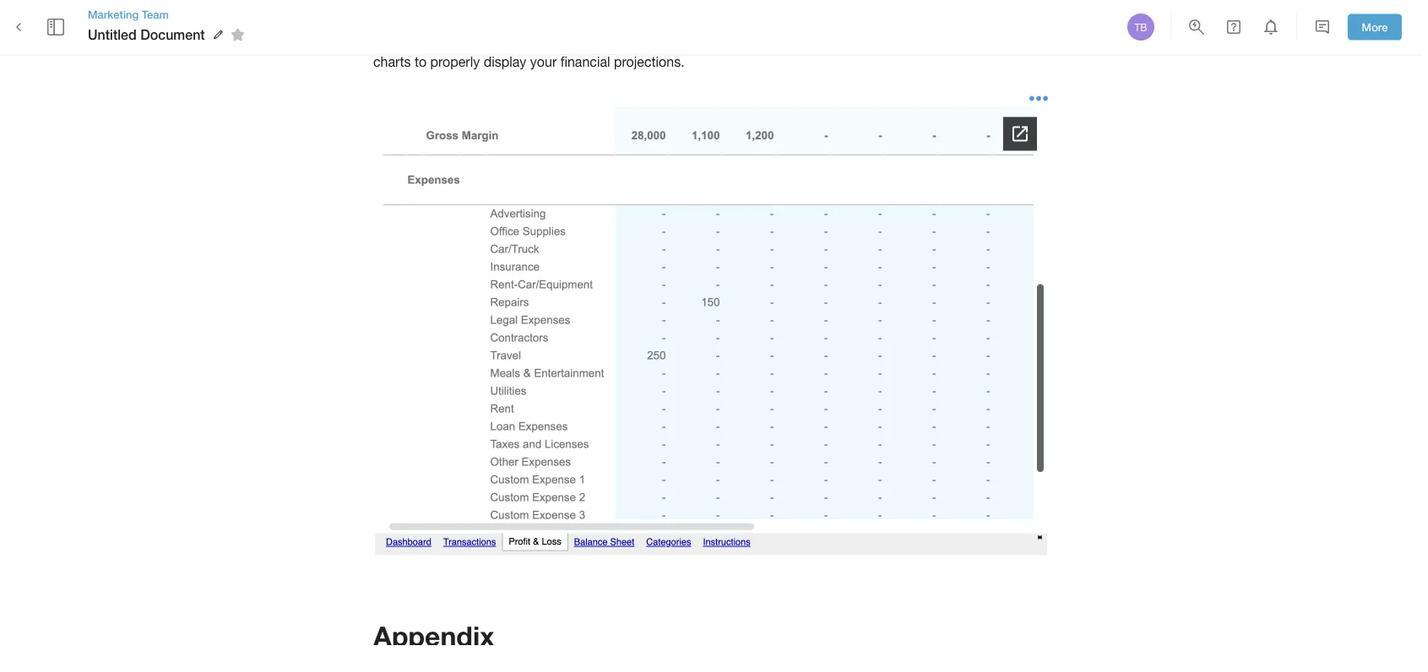 Task type: locate. For each thing, give the bounding box(es) containing it.
0 horizontal spatial and
[[628, 32, 651, 47]]

to down showcase
[[415, 54, 427, 70]]

1 vertical spatial your
[[438, 32, 465, 47]]

to up spreadsheets
[[974, 9, 987, 25]]

favorite image
[[228, 25, 248, 45]]

recommended
[[750, 32, 838, 47]]

your
[[871, 9, 898, 25], [438, 32, 465, 47], [530, 54, 557, 70]]

it's
[[729, 32, 746, 47]]

marketing team
[[88, 8, 169, 21]]

and left timeline
[[658, 9, 681, 25]]

1 horizontal spatial and
[[658, 9, 681, 25]]

0 horizontal spatial to
[[415, 54, 427, 70]]

2 horizontal spatial your
[[871, 9, 898, 25]]

document
[[140, 27, 205, 43]]

opportunity
[[901, 9, 971, 25]]

projections.
[[654, 32, 725, 47], [614, 54, 685, 70]]

rate,
[[540, 32, 567, 47]]

spreadsheets
[[921, 32, 1003, 47]]

2 vertical spatial your
[[530, 54, 557, 70]]

projections. down investment,
[[614, 54, 685, 70]]

investment,
[[585, 9, 655, 25]]

more button
[[1349, 14, 1403, 40]]

and down investment,
[[628, 32, 651, 47]]

marketing team link
[[88, 7, 251, 22]]

and
[[658, 9, 681, 25], [628, 32, 651, 47], [1006, 32, 1029, 47]]

to
[[974, 9, 987, 25], [415, 54, 427, 70]]

is
[[858, 9, 867, 25]]

untitled
[[88, 27, 137, 43]]

your right is
[[871, 9, 898, 25]]

1 horizontal spatial to
[[974, 9, 987, 25]]

0 horizontal spatial your
[[438, 32, 465, 47]]

properly
[[431, 54, 480, 70]]

your down the rate,
[[530, 54, 557, 70]]

0 vertical spatial to
[[974, 9, 987, 25]]

forecast,
[[494, 9, 546, 25]]

cash
[[432, 9, 461, 25]]

tb
[[1135, 21, 1148, 33]]

timeline
[[685, 9, 732, 25]]

you
[[868, 32, 890, 47]]

and right spreadsheets
[[1006, 32, 1029, 47]]

your up the properly
[[438, 32, 465, 47]]

financial
[[561, 54, 611, 70]]

0 vertical spatial your
[[871, 9, 898, 25]]

0 vertical spatial projections.
[[654, 32, 725, 47]]

projections. down timeline
[[654, 32, 725, 47]]



Task type: vqa. For each thing, say whether or not it's contained in the screenshot.
3rd help 'image' from the bottom of the page
no



Task type: describe. For each thing, give the bounding box(es) containing it.
flow
[[465, 9, 490, 25]]

that
[[841, 32, 865, 47]]

include
[[373, 9, 418, 25]]

run-
[[515, 32, 540, 47]]

include a cash flow forecast, initial investment, and timeline for profitability. this is your opportunity to showcase your current run-rate, cashflow and projections. it's recommended that you add spreadsheets and charts to properly display your financial projections.
[[373, 9, 1033, 70]]

cashflow
[[570, 32, 624, 47]]

1 horizontal spatial your
[[530, 54, 557, 70]]

initial
[[550, 9, 581, 25]]

team
[[142, 8, 169, 21]]

2 horizontal spatial and
[[1006, 32, 1029, 47]]

1 vertical spatial projections.
[[614, 54, 685, 70]]

a
[[421, 9, 429, 25]]

tb button
[[1126, 11, 1158, 43]]

1 vertical spatial to
[[415, 54, 427, 70]]

display
[[484, 54, 527, 70]]

add
[[894, 32, 917, 47]]

more
[[1363, 20, 1389, 33]]

this
[[829, 9, 854, 25]]

current
[[468, 32, 511, 47]]

profitability.
[[756, 9, 825, 25]]

showcase
[[373, 32, 434, 47]]

marketing
[[88, 8, 139, 21]]

untitled document
[[88, 27, 205, 43]]

charts
[[373, 54, 411, 70]]

for
[[736, 9, 752, 25]]



